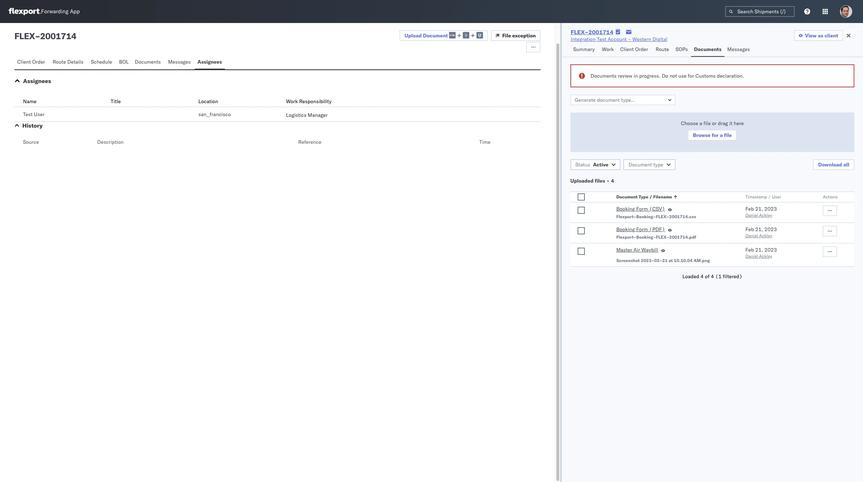 Task type: vqa. For each thing, say whether or not it's contained in the screenshot.
"Schedule Delivery Appointment" link
no



Task type: describe. For each thing, give the bounding box(es) containing it.
history
[[22, 122, 43, 129]]

3 daniel from the top
[[746, 254, 758, 259]]

choose a file or drag it here
[[681, 120, 744, 127]]

4 for ∙
[[611, 178, 614, 184]]

screenshot 2023-02-21 at 10.10.04 am.png
[[617, 258, 710, 264]]

uploaded
[[571, 178, 594, 184]]

flex - 2001714
[[14, 31, 76, 41]]

10.10.04
[[674, 258, 693, 264]]

1 horizontal spatial 4
[[701, 274, 704, 280]]

filename
[[654, 194, 672, 200]]

Search Shipments (/) text field
[[726, 6, 795, 17]]

document for document type / filename
[[617, 194, 638, 200]]

feb for booking form (pdf)
[[746, 226, 754, 233]]

0 vertical spatial a
[[700, 120, 703, 127]]

feb 21, 2023 daniel ackley for (pdf)
[[746, 226, 777, 239]]

uploaded files ∙ 4
[[571, 178, 614, 184]]

flexport-booking-flex-2001714.csv
[[617, 214, 696, 220]]

download
[[819, 162, 843, 168]]

history button
[[22, 122, 43, 129]]

- inside integration test account - western digital link
[[628, 36, 631, 42]]

upload document button
[[400, 30, 488, 41]]

0 horizontal spatial documents button
[[132, 55, 165, 69]]

flexport- for booking form (pdf)
[[617, 235, 637, 240]]

0 horizontal spatial 2001714
[[40, 31, 76, 41]]

upload document
[[405, 32, 448, 39]]

in
[[634, 73, 638, 79]]

3 2023 from the top
[[765, 247, 777, 253]]

document type / filename button
[[615, 193, 731, 200]]

manager
[[308, 112, 328, 118]]

1 horizontal spatial order
[[635, 46, 648, 53]]

download all
[[819, 162, 850, 168]]

documents review in progress. do not use for customs declaration.
[[591, 73, 745, 79]]

documents for documents review in progress. do not use for customs declaration.
[[591, 73, 617, 79]]

air
[[634, 247, 640, 253]]

file
[[502, 32, 511, 39]]

view as client
[[805, 32, 839, 39]]

flex- for booking form (csv)
[[656, 214, 669, 220]]

bol button
[[116, 55, 132, 69]]

timestamp
[[746, 194, 767, 200]]

time
[[480, 139, 491, 145]]

feb for booking form (csv)
[[746, 206, 754, 212]]

work button
[[599, 43, 618, 57]]

0 horizontal spatial order
[[32, 59, 45, 65]]

exception
[[512, 32, 536, 39]]

0 horizontal spatial messages button
[[165, 55, 195, 69]]

1 horizontal spatial documents button
[[691, 43, 725, 57]]

document type button
[[624, 160, 676, 170]]

1 horizontal spatial client order button
[[618, 43, 653, 57]]

daniel for (csv)
[[746, 213, 758, 218]]

1 horizontal spatial messages button
[[725, 43, 754, 57]]

(csv)
[[650, 206, 665, 212]]

master air waybill link
[[617, 247, 658, 255]]

work for work responsibility
[[286, 98, 298, 105]]

booking form (pdf) link
[[617, 226, 665, 235]]

loaded
[[683, 274, 700, 280]]

here
[[734, 120, 744, 127]]

feb 21, 2023 daniel ackley for (csv)
[[746, 206, 777, 218]]

1 horizontal spatial assignees
[[198, 59, 222, 65]]

work responsibility
[[286, 98, 332, 105]]

account
[[608, 36, 627, 42]]

3 feb 21, 2023 daniel ackley from the top
[[746, 247, 777, 259]]

waybill
[[642, 247, 658, 253]]

review
[[618, 73, 633, 79]]

client order for rightmost "client order" button
[[621, 46, 648, 53]]

2001714.csv
[[669, 214, 696, 220]]

screenshot
[[617, 258, 640, 264]]

forwarding
[[41, 8, 69, 15]]

route for route
[[656, 46, 669, 53]]

progress.
[[640, 73, 661, 79]]

files
[[595, 178, 605, 184]]

flexport-booking-flex-2001714.pdf
[[617, 235, 697, 240]]

status active
[[576, 162, 609, 168]]

flexport. image
[[9, 8, 41, 15]]

client for rightmost "client order" button
[[621, 46, 634, 53]]

type
[[654, 162, 664, 168]]

user inside timestamp / user button
[[772, 194, 781, 200]]

02-
[[654, 258, 663, 264]]

at
[[669, 258, 673, 264]]

flex- for booking form (pdf)
[[656, 235, 669, 240]]

browse
[[693, 132, 711, 139]]

active
[[593, 162, 609, 168]]

integration
[[571, 36, 596, 42]]

summary button
[[571, 43, 599, 57]]

document type / filename
[[617, 194, 672, 200]]

test inside integration test account - western digital link
[[597, 36, 607, 42]]

summary
[[573, 46, 595, 53]]

forwarding app link
[[9, 8, 80, 15]]

3 ackley from the top
[[759, 254, 773, 259]]

1 / from the left
[[650, 194, 652, 200]]

document for document type
[[629, 162, 652, 168]]

drag
[[718, 120, 728, 127]]

2 / from the left
[[768, 194, 771, 200]]

actions
[[823, 194, 838, 200]]

(1
[[716, 274, 722, 280]]

browse for a file
[[693, 132, 732, 139]]

route for route details
[[53, 59, 66, 65]]

logistics
[[286, 112, 307, 118]]

booking- for (csv)
[[637, 214, 656, 220]]

0 vertical spatial for
[[688, 73, 694, 79]]

reference
[[298, 139, 322, 145]]

san_francisco
[[198, 111, 231, 118]]

2001714.pdf
[[669, 235, 697, 240]]

logistics manager
[[286, 112, 328, 118]]

route button
[[653, 43, 673, 57]]

upload
[[405, 32, 422, 39]]

booking for booking form (csv)
[[617, 206, 635, 212]]

choose
[[681, 120, 699, 127]]

∙
[[607, 178, 610, 184]]

route details
[[53, 59, 83, 65]]

all
[[844, 162, 850, 168]]

it
[[730, 120, 733, 127]]

status
[[576, 162, 590, 168]]

daniel for (pdf)
[[746, 233, 758, 239]]

2023-
[[641, 258, 654, 264]]

flex
[[14, 31, 35, 41]]



Task type: locate. For each thing, give the bounding box(es) containing it.
1 vertical spatial booking
[[617, 226, 635, 233]]

file
[[704, 120, 711, 127], [724, 132, 732, 139]]

client order button down western
[[618, 43, 653, 57]]

flexport- up "master"
[[617, 235, 637, 240]]

2 feb 21, 2023 daniel ackley from the top
[[746, 226, 777, 239]]

1 horizontal spatial client
[[621, 46, 634, 53]]

None checkbox
[[578, 248, 585, 255]]

0 vertical spatial documents
[[694, 46, 722, 53]]

form for (pdf)
[[636, 226, 648, 233]]

1 vertical spatial client order
[[17, 59, 45, 65]]

documents right bol "button"
[[135, 59, 161, 65]]

/ right timestamp
[[768, 194, 771, 200]]

client order for leftmost "client order" button
[[17, 59, 45, 65]]

test up history
[[23, 111, 33, 118]]

2 vertical spatial 2023
[[765, 247, 777, 253]]

timestamp / user
[[746, 194, 781, 200]]

1 vertical spatial order
[[32, 59, 45, 65]]

0 horizontal spatial a
[[700, 120, 703, 127]]

of
[[705, 274, 710, 280]]

4 right of
[[711, 274, 714, 280]]

flex- up integration
[[571, 28, 589, 36]]

client order
[[621, 46, 648, 53], [17, 59, 45, 65]]

1 vertical spatial a
[[720, 132, 723, 139]]

master air waybill
[[617, 247, 658, 253]]

3 feb from the top
[[746, 247, 754, 253]]

1 flexport- from the top
[[617, 214, 637, 220]]

1 horizontal spatial assignees button
[[195, 55, 225, 69]]

1 horizontal spatial client order
[[621, 46, 648, 53]]

3 21, from the top
[[756, 247, 763, 253]]

1 vertical spatial flex-
[[656, 214, 669, 220]]

filtered)
[[723, 274, 743, 280]]

1 booking from the top
[[617, 206, 635, 212]]

0 vertical spatial work
[[602, 46, 614, 53]]

booking up "master"
[[617, 226, 635, 233]]

flex-2001714 link
[[571, 28, 614, 36]]

2 booking from the top
[[617, 226, 635, 233]]

booking- down booking form (pdf)
[[637, 235, 656, 240]]

1 daniel from the top
[[746, 213, 758, 218]]

file left the or
[[704, 120, 711, 127]]

1 horizontal spatial route
[[656, 46, 669, 53]]

flex- down (csv)
[[656, 214, 669, 220]]

(pdf)
[[650, 226, 665, 233]]

1 vertical spatial documents
[[135, 59, 161, 65]]

feb
[[746, 206, 754, 212], [746, 226, 754, 233], [746, 247, 754, 253]]

1 vertical spatial flexport-
[[617, 235, 637, 240]]

booking for booking form (pdf)
[[617, 226, 635, 233]]

documents button right the sops
[[691, 43, 725, 57]]

1 vertical spatial ackley
[[759, 233, 773, 239]]

2 vertical spatial ackley
[[759, 254, 773, 259]]

1 vertical spatial feb 21, 2023 daniel ackley
[[746, 226, 777, 239]]

flexport- down booking form (csv)
[[617, 214, 637, 220]]

booking-
[[637, 214, 656, 220], [637, 235, 656, 240]]

booking form (csv)
[[617, 206, 665, 212]]

1 booking- from the top
[[637, 214, 656, 220]]

1 feb 21, 2023 daniel ackley from the top
[[746, 206, 777, 218]]

0 horizontal spatial client order button
[[14, 55, 50, 69]]

21, for booking form (csv)
[[756, 206, 763, 212]]

work
[[602, 46, 614, 53], [286, 98, 298, 105]]

for right use
[[688, 73, 694, 79]]

2023 for (pdf)
[[765, 226, 777, 233]]

1 horizontal spatial user
[[772, 194, 781, 200]]

0 vertical spatial client
[[621, 46, 634, 53]]

0 horizontal spatial file
[[704, 120, 711, 127]]

0 vertical spatial booking-
[[637, 214, 656, 220]]

feb 21, 2023 daniel ackley
[[746, 206, 777, 218], [746, 226, 777, 239], [746, 247, 777, 259]]

user up history
[[34, 111, 45, 118]]

booking- for (pdf)
[[637, 235, 656, 240]]

2 booking- from the top
[[637, 235, 656, 240]]

customs
[[696, 73, 716, 79]]

client order down western
[[621, 46, 648, 53]]

1 2023 from the top
[[765, 206, 777, 212]]

client for leftmost "client order" button
[[17, 59, 31, 65]]

type
[[639, 194, 649, 200]]

a inside button
[[720, 132, 723, 139]]

client down flex
[[17, 59, 31, 65]]

0 vertical spatial daniel
[[746, 213, 758, 218]]

flex-2001714
[[571, 28, 614, 36]]

integration test account - western digital
[[571, 36, 668, 42]]

1 horizontal spatial messages
[[728, 46, 750, 53]]

description
[[97, 139, 124, 145]]

master
[[617, 247, 633, 253]]

1 form from the top
[[636, 206, 648, 212]]

1 vertical spatial daniel
[[746, 233, 758, 239]]

Generate document type... text field
[[571, 95, 676, 105]]

1 vertical spatial user
[[772, 194, 781, 200]]

2 vertical spatial feb 21, 2023 daniel ackley
[[746, 247, 777, 259]]

details
[[67, 59, 83, 65]]

1 vertical spatial for
[[712, 132, 719, 139]]

1 vertical spatial document
[[629, 162, 652, 168]]

0 vertical spatial document
[[423, 32, 448, 39]]

2 2023 from the top
[[765, 226, 777, 233]]

4 right ∙
[[611, 178, 614, 184]]

or
[[712, 120, 717, 127]]

2 form from the top
[[636, 226, 648, 233]]

test user
[[23, 111, 45, 118]]

order down western
[[635, 46, 648, 53]]

0 horizontal spatial client order
[[17, 59, 45, 65]]

1 horizontal spatial test
[[597, 36, 607, 42]]

documents left review
[[591, 73, 617, 79]]

booking down the document type / filename
[[617, 206, 635, 212]]

location
[[198, 98, 218, 105]]

0 vertical spatial feb
[[746, 206, 754, 212]]

as
[[818, 32, 824, 39]]

form inside booking form (pdf) link
[[636, 226, 648, 233]]

booking- down booking form (csv)
[[637, 214, 656, 220]]

do
[[662, 73, 669, 79]]

None checkbox
[[578, 194, 585, 201], [578, 207, 585, 214], [578, 228, 585, 235], [578, 194, 585, 201], [578, 207, 585, 214], [578, 228, 585, 235]]

21,
[[756, 206, 763, 212], [756, 226, 763, 233], [756, 247, 763, 253]]

timestamp / user button
[[744, 193, 809, 200]]

app
[[70, 8, 80, 15]]

0 vertical spatial client order
[[621, 46, 648, 53]]

2 vertical spatial daniel
[[746, 254, 758, 259]]

0 horizontal spatial messages
[[168, 59, 191, 65]]

booking form (pdf)
[[617, 226, 665, 233]]

user
[[34, 111, 45, 118], [772, 194, 781, 200]]

title
[[111, 98, 121, 105]]

0 horizontal spatial client
[[17, 59, 31, 65]]

0 vertical spatial user
[[34, 111, 45, 118]]

flexport-
[[617, 214, 637, 220], [617, 235, 637, 240]]

documents
[[694, 46, 722, 53], [135, 59, 161, 65], [591, 73, 617, 79]]

1 horizontal spatial documents
[[591, 73, 617, 79]]

0 horizontal spatial route
[[53, 59, 66, 65]]

2 ackley from the top
[[759, 233, 773, 239]]

0 vertical spatial flexport-
[[617, 214, 637, 220]]

for
[[688, 73, 694, 79], [712, 132, 719, 139]]

0 vertical spatial 2023
[[765, 206, 777, 212]]

1 horizontal spatial a
[[720, 132, 723, 139]]

source
[[23, 139, 39, 145]]

schedule
[[91, 59, 112, 65]]

0 vertical spatial test
[[597, 36, 607, 42]]

client order button
[[618, 43, 653, 57], [14, 55, 50, 69]]

- left western
[[628, 36, 631, 42]]

1 vertical spatial 21,
[[756, 226, 763, 233]]

form inside the booking form (csv) link
[[636, 206, 648, 212]]

documents button right bol
[[132, 55, 165, 69]]

1 ackley from the top
[[759, 213, 773, 218]]

file inside button
[[724, 132, 732, 139]]

0 horizontal spatial test
[[23, 111, 33, 118]]

0 vertical spatial assignees
[[198, 59, 222, 65]]

form for (csv)
[[636, 206, 648, 212]]

2 21, from the top
[[756, 226, 763, 233]]

1 horizontal spatial /
[[768, 194, 771, 200]]

- down the forwarding app link
[[35, 31, 40, 41]]

sops
[[676, 46, 688, 53]]

work down account on the right
[[602, 46, 614, 53]]

0 horizontal spatial user
[[34, 111, 45, 118]]

booking
[[617, 206, 635, 212], [617, 226, 635, 233]]

a
[[700, 120, 703, 127], [720, 132, 723, 139]]

4 left of
[[701, 274, 704, 280]]

documents for the rightmost documents button
[[694, 46, 722, 53]]

messages button
[[725, 43, 754, 57], [165, 55, 195, 69]]

2 vertical spatial document
[[617, 194, 638, 200]]

ackley for (pdf)
[[759, 233, 773, 239]]

1 vertical spatial client
[[17, 59, 31, 65]]

0 vertical spatial messages
[[728, 46, 750, 53]]

1 horizontal spatial 2001714
[[589, 28, 614, 36]]

1 vertical spatial booking-
[[637, 235, 656, 240]]

0 horizontal spatial documents
[[135, 59, 161, 65]]

4 for of
[[711, 274, 714, 280]]

am.png
[[694, 258, 710, 264]]

2 horizontal spatial documents
[[694, 46, 722, 53]]

ackley for (csv)
[[759, 213, 773, 218]]

test down flex-2001714 on the right top of the page
[[597, 36, 607, 42]]

1 vertical spatial file
[[724, 132, 732, 139]]

0 vertical spatial booking
[[617, 206, 635, 212]]

0 vertical spatial feb 21, 2023 daniel ackley
[[746, 206, 777, 218]]

client order down flex
[[17, 59, 45, 65]]

2001714 down forwarding app
[[40, 31, 76, 41]]

1 21, from the top
[[756, 206, 763, 212]]

document inside button
[[423, 32, 448, 39]]

0 vertical spatial 21,
[[756, 206, 763, 212]]

0 horizontal spatial work
[[286, 98, 298, 105]]

0 vertical spatial file
[[704, 120, 711, 127]]

2 daniel from the top
[[746, 233, 758, 239]]

1 vertical spatial work
[[286, 98, 298, 105]]

schedule button
[[88, 55, 116, 69]]

/ right type
[[650, 194, 652, 200]]

order
[[635, 46, 648, 53], [32, 59, 45, 65]]

order down flex - 2001714
[[32, 59, 45, 65]]

2 horizontal spatial 4
[[711, 274, 714, 280]]

2023 for (csv)
[[765, 206, 777, 212]]

0 horizontal spatial for
[[688, 73, 694, 79]]

0 horizontal spatial assignees button
[[23, 77, 51, 85]]

form left (pdf)
[[636, 226, 648, 233]]

documents button
[[691, 43, 725, 57], [132, 55, 165, 69]]

a down 'drag'
[[720, 132, 723, 139]]

flex- down (pdf)
[[656, 235, 669, 240]]

client down 'integration test account - western digital'
[[621, 46, 634, 53]]

0 vertical spatial form
[[636, 206, 648, 212]]

2 vertical spatial 21,
[[756, 247, 763, 253]]

work inside button
[[602, 46, 614, 53]]

1 vertical spatial test
[[23, 111, 33, 118]]

route details button
[[50, 55, 88, 69]]

1 horizontal spatial work
[[602, 46, 614, 53]]

1 feb from the top
[[746, 206, 754, 212]]

user right timestamp
[[772, 194, 781, 200]]

21, for booking form (pdf)
[[756, 226, 763, 233]]

client
[[825, 32, 839, 39]]

name
[[23, 98, 36, 105]]

1 vertical spatial route
[[53, 59, 66, 65]]

test
[[597, 36, 607, 42], [23, 111, 33, 118]]

browse for a file button
[[688, 130, 737, 141]]

file down the "it"
[[724, 132, 732, 139]]

for down the or
[[712, 132, 719, 139]]

2 flexport- from the top
[[617, 235, 637, 240]]

2 vertical spatial feb
[[746, 247, 754, 253]]

for inside button
[[712, 132, 719, 139]]

-
[[35, 31, 40, 41], [628, 36, 631, 42]]

21
[[663, 258, 668, 264]]

route down digital
[[656, 46, 669, 53]]

sops button
[[673, 43, 691, 57]]

1 vertical spatial assignees
[[23, 77, 51, 85]]

0 vertical spatial order
[[635, 46, 648, 53]]

digital
[[653, 36, 668, 42]]

download all button
[[813, 160, 855, 170]]

2 feb from the top
[[746, 226, 754, 233]]

0 horizontal spatial -
[[35, 31, 40, 41]]

route left details
[[53, 59, 66, 65]]

0 horizontal spatial assignees
[[23, 77, 51, 85]]

not
[[670, 73, 677, 79]]

form down type
[[636, 206, 648, 212]]

view
[[805, 32, 817, 39]]

0 vertical spatial flex-
[[571, 28, 589, 36]]

assignees button
[[195, 55, 225, 69], [23, 77, 51, 85]]

1 vertical spatial 2023
[[765, 226, 777, 233]]

client order button down flex
[[14, 55, 50, 69]]

document
[[423, 32, 448, 39], [629, 162, 652, 168], [617, 194, 638, 200]]

work for work
[[602, 46, 614, 53]]

work up logistics
[[286, 98, 298, 105]]

1 horizontal spatial for
[[712, 132, 719, 139]]

bol
[[119, 59, 129, 65]]

assignees
[[198, 59, 222, 65], [23, 77, 51, 85]]

0 horizontal spatial 4
[[611, 178, 614, 184]]

0 vertical spatial ackley
[[759, 213, 773, 218]]

1 horizontal spatial file
[[724, 132, 732, 139]]

documents for documents button to the left
[[135, 59, 161, 65]]

0 horizontal spatial /
[[650, 194, 652, 200]]

2 vertical spatial flex-
[[656, 235, 669, 240]]

integration test account - western digital link
[[571, 36, 668, 43]]

1 vertical spatial messages
[[168, 59, 191, 65]]

4
[[611, 178, 614, 184], [701, 274, 704, 280], [711, 274, 714, 280]]

2001714 up account on the right
[[589, 28, 614, 36]]

1 vertical spatial assignees button
[[23, 77, 51, 85]]

0 vertical spatial route
[[656, 46, 669, 53]]

file exception button
[[491, 30, 541, 41], [491, 30, 541, 41]]

documents right "sops" button
[[694, 46, 722, 53]]

a right choose
[[700, 120, 703, 127]]

flexport- for booking form (csv)
[[617, 214, 637, 220]]



